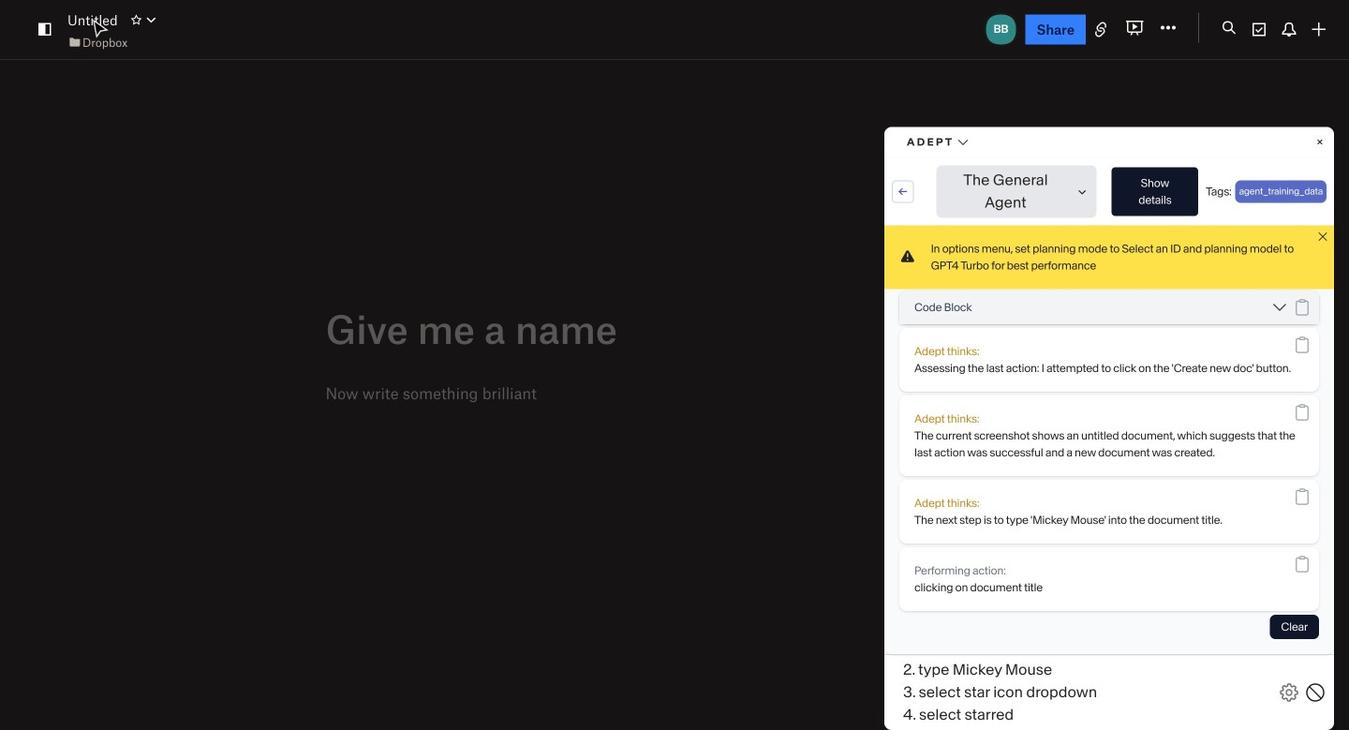 Task type: locate. For each thing, give the bounding box(es) containing it.
close image
[[1276, 555, 1299, 577]]

overlay image
[[1276, 555, 1299, 577]]



Task type: vqa. For each thing, say whether or not it's contained in the screenshot.
more
no



